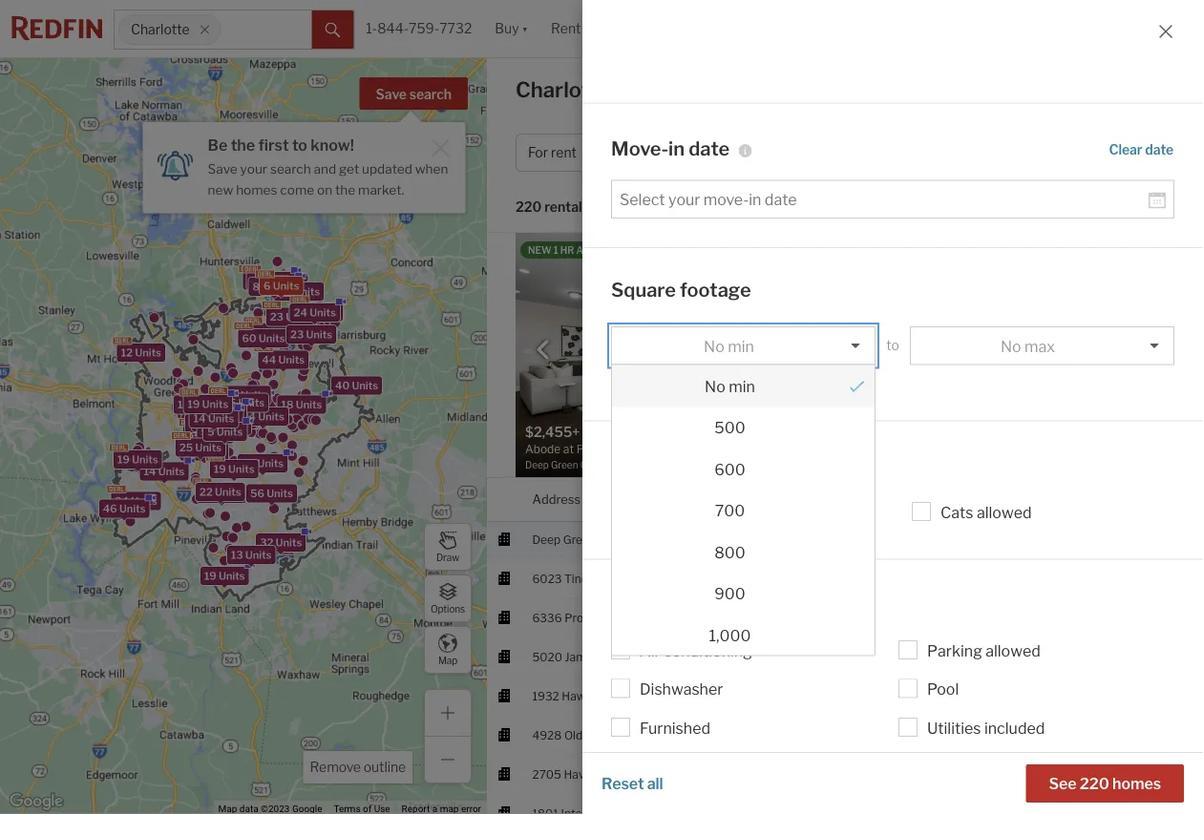 Task type: locate. For each thing, give the bounding box(es) containing it.
5 right 8
[[207, 426, 214, 439]]

remove outline button
[[303, 752, 413, 784]]

hawkins
[[562, 690, 608, 704]]

rd right pineville
[[633, 729, 648, 743]]

0 horizontal spatial 34 units
[[187, 428, 230, 441]]

/mo
[[802, 651, 823, 665]]

google image
[[5, 790, 68, 815]]

in-
[[640, 758, 659, 777]]

34 up 25 units
[[187, 428, 201, 441]]

air
[[640, 642, 660, 661]]

units
[[263, 275, 289, 287], [265, 275, 291, 288], [273, 280, 299, 292], [269, 281, 295, 293], [294, 286, 320, 298], [313, 306, 339, 318], [310, 307, 336, 319], [286, 311, 312, 324], [267, 327, 294, 339], [306, 329, 332, 341], [259, 332, 285, 345], [135, 347, 161, 359], [278, 354, 305, 366], [352, 380, 378, 392], [241, 389, 267, 402], [238, 397, 265, 409], [238, 398, 264, 410], [202, 398, 228, 411], [192, 398, 218, 411], [296, 399, 322, 411], [219, 406, 245, 418], [216, 407, 243, 419], [258, 410, 284, 423], [213, 412, 239, 424], [208, 413, 234, 425], [208, 413, 234, 425], [226, 414, 252, 426], [205, 416, 231, 429], [211, 417, 238, 430], [209, 418, 235, 430], [221, 420, 247, 432], [205, 423, 232, 435], [210, 426, 236, 438], [217, 426, 243, 439], [203, 428, 230, 441], [195, 442, 222, 454], [198, 446, 225, 458], [132, 454, 158, 466], [257, 457, 284, 470], [228, 463, 255, 476], [158, 465, 185, 478], [215, 486, 241, 498], [267, 487, 293, 500], [216, 488, 242, 500], [131, 495, 157, 507], [119, 503, 146, 515], [276, 537, 302, 549], [245, 549, 272, 562], [219, 570, 245, 583]]

0 vertical spatial homes
[[236, 182, 277, 197]]

no up 500
[[705, 377, 726, 396]]

24 units down '39 units'
[[294, 307, 336, 319]]

no inside 'no min' element
[[705, 377, 726, 396]]

pl
[[620, 768, 631, 782]]

date right in
[[689, 137, 730, 161]]

deep green ct
[[532, 534, 611, 547]]

0 vertical spatial search
[[409, 86, 452, 103]]

0 horizontal spatial 220
[[516, 199, 542, 215]]

parking
[[927, 642, 983, 661]]

1 horizontal spatial 7
[[212, 420, 219, 432]]

1- for 2
[[930, 651, 940, 665]]

be the first to know! dialog
[[143, 111, 466, 213]]

2 horizontal spatial 12 units
[[251, 275, 291, 288]]

4928 old pineville rd
[[532, 729, 648, 743]]

date
[[689, 137, 730, 161], [1145, 142, 1174, 158]]

1 vertical spatial homes
[[1113, 775, 1161, 793]]

1 vertical spatial 12
[[121, 347, 133, 359]]

0 vertical spatial 14
[[224, 398, 236, 410]]

charlotte left remove charlotte image at the top left of page
[[131, 21, 190, 38]]

0 vertical spatial to
[[292, 136, 307, 154]]

rd up air on the right of page
[[628, 612, 643, 626]]

1 horizontal spatial date
[[1145, 142, 1174, 158]]

your
[[240, 161, 267, 177]]

2 horizontal spatial 23
[[290, 329, 304, 341]]

6023
[[532, 573, 562, 587]]

0 horizontal spatial favorite this home image
[[859, 444, 882, 467]]

24 down '39 units'
[[294, 307, 308, 319]]

735-1,445
[[983, 768, 1040, 782]]

map region
[[0, 0, 707, 815]]

remove charlotte image
[[199, 24, 210, 35]]

1,462
[[1010, 651, 1040, 665]]

1 vertical spatial search
[[270, 161, 311, 177]]

no up 'no min' element on the top right of the page
[[704, 337, 725, 356]]

0 vertical spatial 12
[[251, 275, 263, 288]]

5 units down 4 units
[[201, 426, 236, 438]]

1-
[[366, 20, 377, 37], [877, 651, 887, 665], [930, 651, 940, 665], [930, 690, 940, 704]]

0 horizontal spatial search
[[270, 161, 311, 177]]

0 horizontal spatial 12
[[121, 347, 133, 359]]

1 vertical spatial min
[[729, 377, 755, 396]]

options button
[[424, 575, 472, 623]]

dialog
[[611, 365, 876, 657]]

0 vertical spatial 24
[[294, 307, 308, 319]]

new 1 hr ago
[[528, 244, 598, 256]]

0 vertical spatial no min
[[704, 337, 754, 356]]

39
[[278, 286, 292, 298]]

charlotte for 1932 hawkins st
[[660, 690, 710, 704]]

no for 500
[[705, 377, 726, 396]]

favorite button image
[[808, 238, 840, 270]]

0 vertical spatial 220
[[516, 199, 542, 215]]

homes down the your
[[236, 182, 277, 197]]

23 up 37 units
[[270, 311, 284, 324]]

13 units
[[231, 549, 272, 562]]

6336 providence rd
[[532, 612, 643, 626]]

32 units
[[260, 537, 302, 549]]

1 horizontal spatial 220
[[1080, 775, 1110, 793]]

see 220 homes
[[1049, 775, 1161, 793]]

1- for 844-
[[366, 20, 377, 37]]

&
[[745, 758, 757, 777]]

0 horizontal spatial to
[[292, 136, 307, 154]]

favorite this home image
[[859, 444, 882, 467], [1155, 801, 1178, 815]]

1 vertical spatial favorite this home image
[[1155, 801, 1178, 815]]

86 units
[[253, 281, 295, 293]]

charlotte right in-
[[660, 768, 710, 782]]

charlotte up dishwasher on the right bottom
[[660, 651, 710, 665]]

ago
[[576, 244, 598, 256]]

2 horizontal spatial 14
[[224, 398, 236, 410]]

min inside 'no min' element
[[729, 377, 755, 396]]

0 horizontal spatial homes
[[236, 182, 277, 197]]

homes inside button
[[1113, 775, 1161, 793]]

1- right the submit search image
[[366, 20, 377, 37]]

2 horizontal spatial 12
[[251, 275, 263, 288]]

favorite this home image
[[1155, 762, 1178, 785]]

save
[[376, 86, 407, 103], [208, 161, 237, 177]]

56 units
[[250, 487, 293, 500]]

allowed right cats
[[977, 504, 1032, 522]]

34 units down 155 units on the left of page
[[242, 410, 284, 423]]

21 units
[[299, 306, 339, 318]]

21
[[299, 306, 310, 318]]

1 vertical spatial 12 units
[[121, 347, 161, 359]]

6 units
[[264, 280, 299, 292]]

previous button image
[[534, 340, 553, 360]]

save up new
[[208, 161, 237, 177]]

save down 844-
[[376, 86, 407, 103]]

0 vertical spatial min
[[728, 337, 754, 356]]

james
[[565, 651, 599, 665]]

min
[[728, 337, 754, 356], [729, 377, 755, 396]]

0 horizontal spatial 12 units
[[121, 347, 161, 359]]

charlotte for 5020 james bradley lee way
[[660, 651, 710, 665]]

24 units left 22
[[115, 495, 157, 507]]

32
[[260, 537, 273, 549]]

date right clear
[[1145, 142, 1174, 158]]

pool
[[927, 681, 959, 700]]

options
[[431, 604, 465, 615]]

search down the "759-"
[[409, 86, 452, 103]]

2 vertical spatial 23
[[290, 329, 304, 341]]

0 horizontal spatial 7
[[196, 416, 202, 429]]

0 vertical spatial 34
[[242, 410, 256, 423]]

the right be
[[231, 136, 255, 154]]

save inside button
[[376, 86, 407, 103]]

washer/dryer hookups
[[927, 758, 1090, 777]]

34 units up 25 units
[[187, 428, 230, 441]]

min up 'no min' element on the top right of the page
[[728, 337, 754, 356]]

23 down 21
[[290, 329, 304, 341]]

1 vertical spatial 23 units
[[270, 311, 312, 324]]

1 horizontal spatial 34 units
[[242, 410, 284, 423]]

2 vertical spatial 14 units
[[144, 465, 185, 478]]

2.5
[[940, 690, 957, 704]]

1 horizontal spatial to
[[886, 338, 899, 354]]

1-2.5
[[930, 690, 957, 704]]

the right on
[[335, 182, 355, 197]]

0 vertical spatial rd
[[628, 612, 643, 626]]

apartment button
[[710, 134, 828, 172]]

220
[[516, 199, 542, 215], [1080, 775, 1110, 793]]

0 horizontal spatial 34
[[187, 428, 201, 441]]

1 vertical spatial 24 units
[[115, 495, 157, 507]]

park
[[602, 573, 627, 587]]

save inside the save your search and get updated when new homes come on the market.
[[208, 161, 237, 177]]

2 vertical spatial 14
[[144, 465, 156, 478]]

1- up the "utilities"
[[930, 690, 940, 704]]

12 units
[[251, 275, 291, 288], [121, 347, 161, 359], [178, 398, 218, 411]]

1 horizontal spatial 12
[[178, 398, 189, 411]]

0 vertical spatial 24 units
[[294, 307, 336, 319]]

charlotte up furnished
[[660, 690, 710, 704]]

34 down 155 units on the left of page
[[242, 410, 256, 423]]

844-
[[377, 20, 409, 37]]

1 vertical spatial 14 units
[[194, 413, 234, 425]]

1 vertical spatial 34 units
[[187, 428, 230, 441]]

0 vertical spatial 34 units
[[242, 410, 284, 423]]

62
[[241, 457, 255, 470]]

0 vertical spatial 23
[[247, 275, 260, 287]]

2 vertical spatial 12 units
[[178, 398, 218, 411]]

60
[[242, 332, 257, 345]]

allowed up 800
[[680, 504, 735, 522]]

min up 500
[[729, 377, 755, 396]]

be the first to know!
[[208, 136, 354, 154]]

1 horizontal spatial homes
[[1113, 775, 1161, 793]]

273
[[189, 417, 209, 430]]

0 vertical spatial the
[[231, 136, 255, 154]]

86
[[253, 281, 267, 293]]

1- left the 1-2
[[877, 651, 887, 665]]

reset all button
[[602, 765, 663, 803]]

reset all
[[602, 775, 663, 793]]

2 vertical spatial 12
[[178, 398, 189, 411]]

23 left 6
[[247, 275, 260, 287]]

providence
[[565, 612, 626, 626]]

4 units
[[198, 413, 234, 425]]

hr
[[560, 244, 574, 256]]

6023 tindall park dr
[[532, 573, 643, 587]]

see
[[1049, 775, 1077, 793]]

rent
[[551, 145, 577, 161]]

0 horizontal spatial 23
[[247, 275, 260, 287]]

move-
[[611, 137, 669, 161]]

8
[[196, 423, 203, 435]]

1 vertical spatial the
[[335, 182, 355, 197]]

charlotte up unit
[[660, 729, 710, 743]]

allowed for parking allowed
[[986, 642, 1041, 661]]

allowed right parking
[[986, 642, 1041, 661]]

1 vertical spatial 24
[[115, 495, 129, 507]]

0 vertical spatial favorite this home image
[[859, 444, 882, 467]]

1-2
[[930, 651, 947, 665]]

0 horizontal spatial save
[[208, 161, 237, 177]]

the inside the save your search and get updated when new homes come on the market.
[[335, 182, 355, 197]]

search inside the save your search and get updated when new homes come on the market.
[[270, 161, 311, 177]]

20 units
[[197, 412, 239, 424]]

no min for to
[[704, 337, 754, 356]]

0 vertical spatial save
[[376, 86, 407, 103]]

23 units
[[247, 275, 289, 287], [270, 311, 312, 324], [290, 329, 332, 341]]

155 units
[[217, 397, 265, 409]]

1 horizontal spatial 34
[[242, 410, 256, 423]]

24 left 22
[[115, 495, 129, 507]]

1 vertical spatial 23
[[270, 311, 284, 324]]

1,370-
[[983, 729, 1018, 743]]

695-
[[983, 651, 1010, 665]]

search up come
[[270, 161, 311, 177]]

1 vertical spatial to
[[886, 338, 899, 354]]

no min up 500
[[705, 377, 755, 396]]

1-844-759-7732
[[366, 20, 472, 37]]

sq.ft. button
[[983, 478, 1016, 521]]

7 units
[[196, 416, 231, 429], [212, 420, 247, 432]]

1- up pool
[[930, 651, 940, 665]]

1 horizontal spatial 14
[[194, 413, 206, 425]]

sort
[[612, 199, 640, 215]]

1 vertical spatial no min
[[705, 377, 755, 396]]

unit
[[659, 758, 686, 777]]

5020
[[532, 651, 563, 665]]

1 vertical spatial 220
[[1080, 775, 1110, 793]]

19
[[188, 398, 200, 411], [202, 407, 214, 419], [117, 454, 130, 466], [214, 463, 226, 476], [204, 570, 217, 583]]

cats
[[941, 504, 974, 522]]

1 horizontal spatial search
[[409, 86, 452, 103]]

clear
[[1109, 142, 1143, 158]]

homes right 'days'
[[1113, 775, 1161, 793]]

search inside button
[[409, 86, 452, 103]]

25 units
[[179, 442, 222, 454]]

1 horizontal spatial the
[[335, 182, 355, 197]]

0 vertical spatial 12 units
[[251, 275, 291, 288]]

hookups
[[1029, 758, 1090, 777]]

hoa
[[860, 307, 886, 321]]

no min up 'no min' element on the top right of the page
[[704, 337, 754, 356]]

5 down 4
[[201, 426, 208, 438]]

14
[[224, 398, 236, 410], [194, 413, 206, 425], [144, 465, 156, 478]]

1 vertical spatial save
[[208, 161, 237, 177]]

3.5
[[951, 729, 969, 743]]

no
[[704, 337, 725, 356], [1001, 337, 1022, 356], [705, 377, 726, 396]]

updated
[[362, 161, 412, 177]]

1 horizontal spatial save
[[376, 86, 407, 103]]

charlotte for 4928 old pineville rd
[[660, 729, 710, 743]]

1 vertical spatial rd
[[633, 729, 648, 743]]

0 horizontal spatial the
[[231, 136, 255, 154]]

list box
[[611, 327, 876, 657]]

1 vertical spatial 34
[[187, 428, 201, 441]]



Task type: describe. For each thing, give the bounding box(es) containing it.
get
[[339, 161, 359, 177]]

1-844-759-7732 link
[[366, 20, 472, 37]]

photos
[[1055, 203, 1106, 222]]

map button
[[424, 627, 472, 674]]

dialog containing no min
[[611, 365, 876, 657]]

table
[[1132, 203, 1171, 222]]

62 units
[[241, 457, 284, 470]]

market.
[[358, 182, 404, 197]]

pets
[[611, 452, 653, 476]]

5020 james bradley lee way
[[532, 651, 691, 665]]

amenities
[[611, 591, 704, 614]]

1,599
[[1018, 729, 1048, 743]]

1,445
[[1009, 768, 1040, 782]]

26
[[210, 414, 224, 426]]

green
[[563, 534, 596, 547]]

Select your move-in date text field
[[620, 191, 1149, 210]]

come
[[280, 182, 314, 197]]

recommended
[[646, 199, 743, 215]]

cats allowed
[[941, 504, 1032, 522]]

move-in date
[[611, 137, 730, 161]]

1-3
[[877, 651, 894, 665]]

220 rentals
[[516, 199, 589, 215]]

0 vertical spatial 14 units
[[224, 398, 264, 410]]

44 units
[[262, 354, 305, 366]]

20
[[197, 412, 211, 424]]

for
[[528, 145, 548, 161]]

favorite button checkbox
[[808, 238, 840, 270]]

0 horizontal spatial date
[[689, 137, 730, 161]]

draw button
[[424, 523, 472, 571]]

be
[[208, 136, 228, 154]]

2
[[940, 651, 947, 665]]

no left max
[[1001, 337, 1022, 356]]

save for save search
[[376, 86, 407, 103]]

address
[[532, 492, 581, 507]]

56
[[250, 487, 265, 500]]

photos button
[[1051, 202, 1128, 230]]

2705
[[532, 768, 561, 782]]

500
[[715, 419, 746, 437]]

min for to
[[728, 337, 754, 356]]

1 horizontal spatial 24 units
[[294, 307, 336, 319]]

no min element
[[612, 366, 875, 407]]

min for 500
[[729, 377, 755, 396]]

0 vertical spatial 23 units
[[247, 275, 289, 287]]

1 horizontal spatial 24
[[294, 307, 308, 319]]

price
[[634, 145, 666, 161]]

:
[[640, 199, 644, 215]]

allowed for cats allowed
[[977, 504, 1032, 522]]

600
[[715, 460, 746, 479]]

homes inside the save your search and get updated when new homes come on the market.
[[236, 182, 277, 197]]

photo of deep green ct, charlotte, nc 28269 image
[[516, 233, 845, 478]]

allowed for dogs allowed
[[680, 504, 735, 522]]

utilities
[[927, 720, 981, 738]]

22 units
[[200, 486, 241, 498]]

furnished
[[640, 720, 711, 738]]

date inside button
[[1145, 142, 1174, 158]]

1 horizontal spatial 12 units
[[178, 398, 218, 411]]

1 horizontal spatial 23
[[270, 311, 284, 324]]

no min for 500
[[705, 377, 755, 396]]

charlotte for 2705 haverford pl
[[660, 768, 710, 782]]

no for to
[[704, 337, 725, 356]]

all
[[647, 775, 663, 793]]

to inside dialog
[[292, 136, 307, 154]]

washer/dryer
[[927, 758, 1025, 777]]

outline
[[364, 760, 406, 776]]

695-1,462
[[983, 651, 1040, 665]]

no max
[[1001, 337, 1055, 356]]

40 units
[[335, 380, 378, 392]]

first
[[258, 136, 289, 154]]

1
[[554, 244, 558, 256]]

charlotte up the 'rent'
[[516, 77, 611, 103]]

apartment
[[722, 145, 793, 161]]

new
[[528, 244, 552, 256]]

when
[[415, 161, 448, 177]]

save search button
[[360, 77, 468, 110]]

6
[[264, 280, 271, 292]]

save for save your search and get updated when new homes come on the market.
[[208, 161, 237, 177]]

900
[[715, 585, 746, 603]]

0 horizontal spatial 24 units
[[115, 495, 157, 507]]

reset
[[602, 775, 644, 793]]

dishwasher
[[640, 681, 723, 700]]

3
[[887, 651, 894, 665]]

utilities included
[[927, 720, 1045, 738]]

2 vertical spatial 23 units
[[290, 329, 332, 341]]

0 horizontal spatial 14
[[144, 465, 156, 478]]

2.5-
[[930, 729, 951, 743]]

13
[[231, 549, 243, 562]]

washer
[[690, 758, 742, 777]]

4928
[[532, 729, 562, 743]]

rent
[[774, 77, 823, 103]]

57 days
[[1068, 768, 1110, 782]]

baths
[[930, 492, 964, 507]]

save your search and get updated when new homes come on the market.
[[208, 161, 448, 197]]

1,370-1,599
[[983, 729, 1048, 743]]

submit search image
[[325, 23, 340, 38]]

address button
[[532, 478, 581, 521]]

square footage
[[611, 279, 751, 302]]

0 horizontal spatial 24
[[115, 495, 129, 507]]

way
[[668, 651, 691, 665]]

remove outline
[[310, 760, 406, 776]]

for rent
[[528, 145, 577, 161]]

46
[[103, 503, 117, 515]]

5 units down 26 units
[[207, 426, 243, 439]]

recommended button
[[644, 198, 759, 216]]

39 units
[[278, 286, 320, 298]]

parking allowed
[[927, 642, 1041, 661]]

7732
[[439, 20, 472, 37]]

1- for 2.5
[[930, 690, 940, 704]]

list box containing no min
[[611, 327, 876, 657]]

155
[[217, 397, 236, 409]]

800
[[715, 543, 746, 562]]

220 inside see 220 homes button
[[1080, 775, 1110, 793]]

1- for 3
[[877, 651, 887, 665]]

40
[[335, 380, 350, 392]]

lee
[[645, 651, 665, 665]]

1 horizontal spatial favorite this home image
[[1155, 801, 1178, 815]]

1 vertical spatial 14
[[194, 413, 206, 425]]



Task type: vqa. For each thing, say whether or not it's contained in the screenshot.
16
yes



